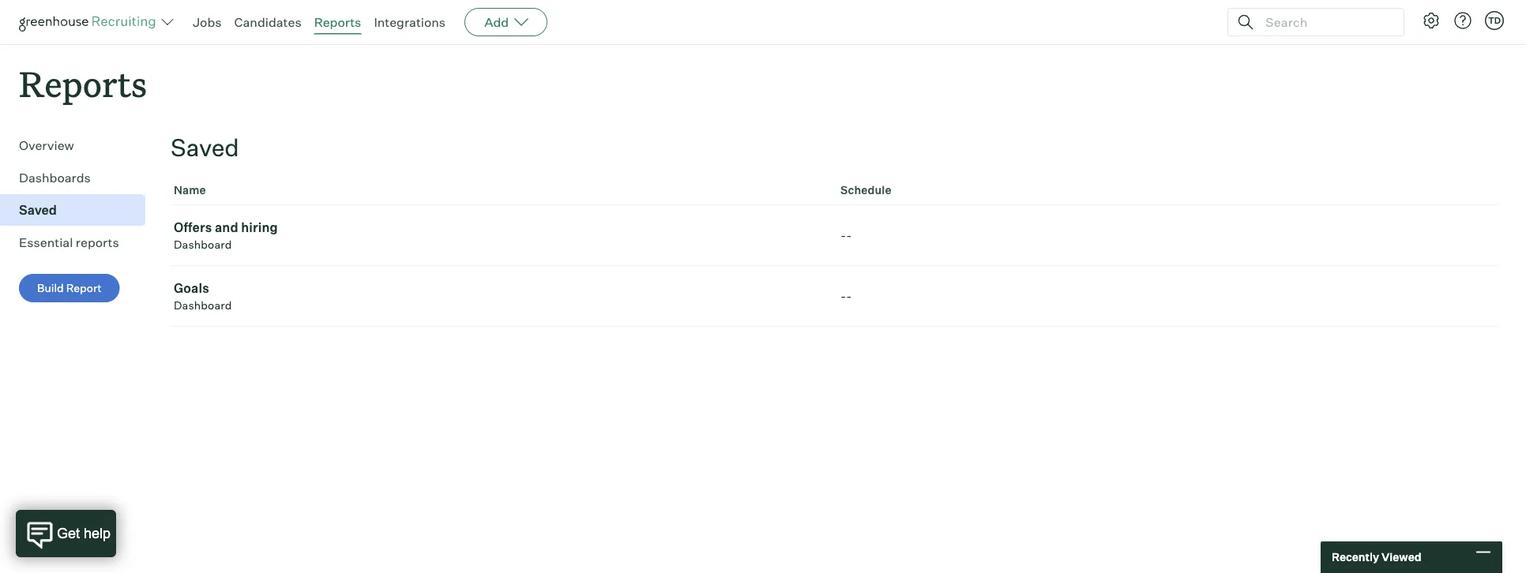 Task type: locate. For each thing, give the bounding box(es) containing it.
1 horizontal spatial reports
[[314, 14, 361, 30]]

0 vertical spatial reports
[[314, 14, 361, 30]]

essential reports link
[[19, 233, 139, 252]]

build
[[37, 281, 64, 295]]

build report button
[[19, 274, 120, 303]]

saved up essential
[[19, 202, 57, 218]]

reports right candidates link
[[314, 14, 361, 30]]

1 vertical spatial dashboard
[[174, 299, 232, 313]]

reports link
[[314, 14, 361, 30]]

-- for goals
[[841, 289, 852, 304]]

dashboard
[[174, 238, 232, 252], [174, 299, 232, 313]]

1 -- from the top
[[841, 228, 852, 243]]

name
[[174, 183, 206, 197]]

0 vertical spatial saved
[[171, 133, 239, 162]]

goals
[[174, 281, 209, 296]]

0 horizontal spatial reports
[[19, 60, 147, 107]]

goals dashboard
[[174, 281, 232, 313]]

1 dashboard from the top
[[174, 238, 232, 252]]

recently viewed
[[1332, 551, 1422, 564]]

essential
[[19, 235, 73, 251]]

2 dashboard from the top
[[174, 299, 232, 313]]

jobs
[[193, 14, 222, 30]]

td button
[[1482, 8, 1507, 33]]

0 vertical spatial --
[[841, 228, 852, 243]]

saved up the name
[[171, 133, 239, 162]]

0 horizontal spatial saved
[[19, 202, 57, 218]]

saved
[[171, 133, 239, 162], [19, 202, 57, 218]]

1 vertical spatial --
[[841, 289, 852, 304]]

jobs link
[[193, 14, 222, 30]]

dashboard down offers
[[174, 238, 232, 252]]

and
[[215, 220, 238, 236]]

offers and hiring dashboard
[[174, 220, 278, 252]]

candidates link
[[234, 14, 301, 30]]

reports down greenhouse recruiting image
[[19, 60, 147, 107]]

--
[[841, 228, 852, 243], [841, 289, 852, 304]]

overview link
[[19, 136, 139, 155]]

report
[[66, 281, 102, 295]]

dashboard down goals
[[174, 299, 232, 313]]

td
[[1488, 15, 1501, 26]]

saved link
[[19, 201, 139, 220]]

-
[[841, 228, 846, 243], [846, 228, 852, 243], [841, 289, 846, 304], [846, 289, 852, 304]]

reports
[[314, 14, 361, 30], [19, 60, 147, 107]]

2 -- from the top
[[841, 289, 852, 304]]

0 vertical spatial dashboard
[[174, 238, 232, 252]]



Task type: describe. For each thing, give the bounding box(es) containing it.
Search text field
[[1262, 11, 1390, 34]]

1 vertical spatial reports
[[19, 60, 147, 107]]

offers
[[174, 220, 212, 236]]

1 horizontal spatial saved
[[171, 133, 239, 162]]

integrations link
[[374, 14, 446, 30]]

greenhouse recruiting image
[[19, 13, 161, 32]]

dashboards link
[[19, 168, 139, 187]]

candidates
[[234, 14, 301, 30]]

build report
[[37, 281, 102, 295]]

integrations
[[374, 14, 446, 30]]

reports
[[76, 235, 119, 251]]

recently
[[1332, 551, 1379, 564]]

hiring
[[241, 220, 278, 236]]

essential reports
[[19, 235, 119, 251]]

-- for offers and hiring
[[841, 228, 852, 243]]

dashboards
[[19, 170, 91, 186]]

add
[[484, 14, 509, 30]]

add button
[[465, 8, 548, 36]]

td button
[[1485, 11, 1504, 30]]

schedule
[[841, 183, 892, 197]]

overview
[[19, 138, 74, 153]]

dashboard inside offers and hiring dashboard
[[174, 238, 232, 252]]

configure image
[[1422, 11, 1441, 30]]

1 vertical spatial saved
[[19, 202, 57, 218]]

viewed
[[1382, 551, 1422, 564]]



Task type: vqa. For each thing, say whether or not it's contained in the screenshot.
the left Years
no



